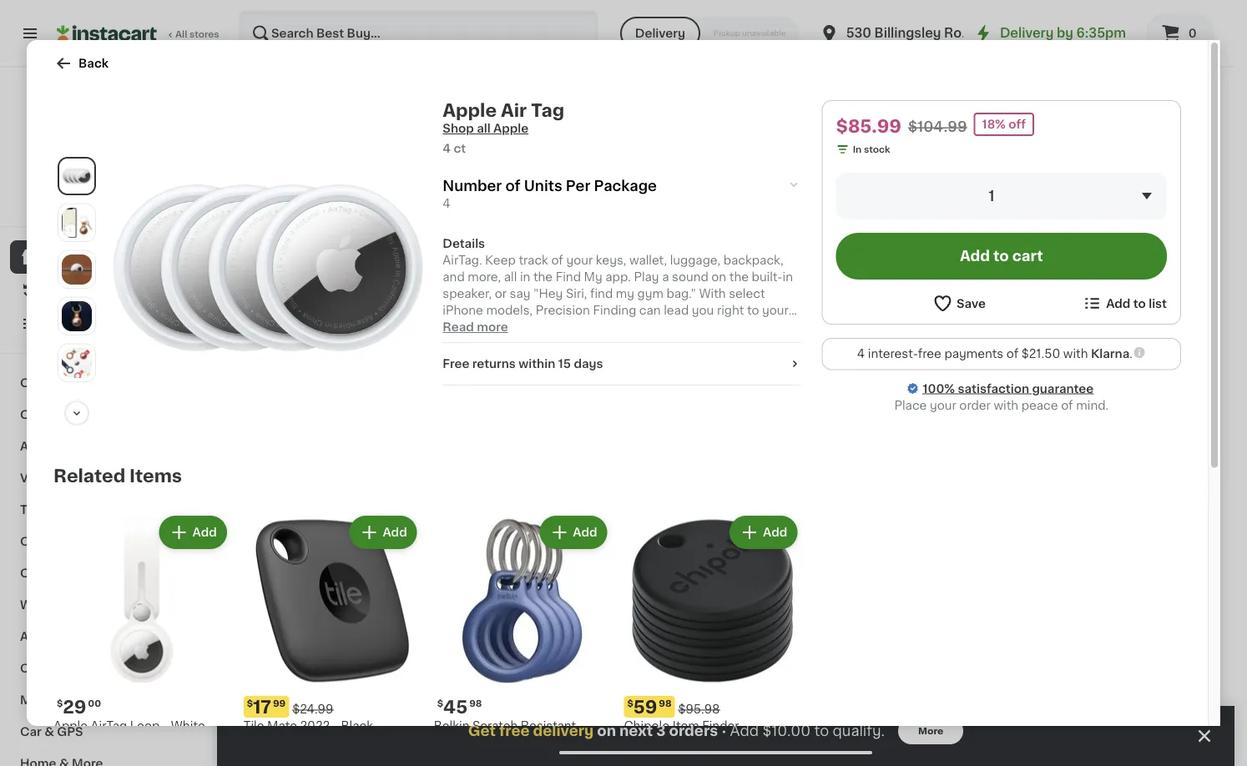 Task type: describe. For each thing, give the bounding box(es) containing it.
mario for oled model: mario red edition - nintendo switch
[[813, 660, 846, 672]]

all inside apple air tag shop all apple 4 ct
[[477, 123, 491, 134]]

belkin scratch resistant secure holder with key ring for apple airtag
[[434, 720, 603, 766]]

- inside apple 3rd generation airpods with lightning charging case - white
[[340, 359, 345, 370]]

with inside belkin scratch resistant secure holder with key ring for apple airtag
[[521, 737, 547, 749]]

59
[[633, 698, 657, 716]]

place
[[894, 399, 927, 411]]

add inside add to cart "button"
[[960, 249, 990, 263]]

0 vertical spatial find
[[556, 271, 581, 283]]

view all (30+) button
[[1002, 87, 1108, 120]]

by
[[1057, 27, 1073, 39]]

cleaning
[[1054, 342, 1106, 354]]

all inside airtag. keep track of your keys, wallet, luggage, backpack, and more, all in the find my app. play a sound on the built-in speaker, or say "hey siri, find my gym bag." with select iphone models, precision finding can lead you right to your nearby airtag.1 if it's further away, hundreds of millions of apple devices in the find my network can help track it down. all anonymously and encrypted for privacy. model number: mx542am/a
[[504, 271, 517, 283]]

1 enlarge other cell phone accessories apple air tag unknown (opens in a new tab) image from the top
[[62, 255, 92, 285]]

$104.99 inside $85.99 $104.99
[[908, 120, 967, 134]]

to inside add to cart "button"
[[993, 249, 1009, 263]]

other cell phone accessories apple air tag hero image
[[114, 114, 423, 423]]

4 inside item carousel region
[[572, 341, 578, 351]]

free inside treatment tracker modal dialog
[[499, 724, 530, 738]]

privacy.
[[651, 355, 697, 366]]

model inside airtag. keep track of your keys, wallet, luggage, backpack, and more, all in the find my app. play a sound on the built-in speaker, or say "hey siri, find my gym bag." with select iphone models, precision finding can lead you right to your nearby airtag.1 if it's further away, hundreds of millions of apple devices in the find my network can help track it down. all anonymously and encrypted for privacy. model number: mx542am/a
[[700, 355, 737, 366]]

0 horizontal spatial black
[[341, 720, 373, 732]]

apple for loop
[[53, 720, 88, 732]]

$ up '(hdmi)'
[[437, 699, 443, 708]]

2 85 from the left
[[903, 303, 926, 321]]

3rd for 45
[[461, 325, 481, 337]]

total inside "neon pink/neon green, 5 total options"
[[1176, 710, 1198, 719]]

& for computers
[[91, 377, 101, 389]]

1 horizontal spatial free
[[918, 348, 942, 360]]

watt
[[951, 325, 979, 337]]

all inside airtag. keep track of your keys, wallet, luggage, backpack, and more, all in the find my app. play a sound on the built-in speaker, or say "hey siri, find my gym bag." with select iphone models, precision finding can lead you right to your nearby airtag.1 if it's further away, hundreds of millions of apple devices in the find my network can help track it down. all anonymously and encrypted for privacy. model number: mx542am/a
[[443, 355, 457, 366]]

it inside airtag. keep track of your keys, wallet, luggage, backpack, and more, all in the find my app. play a sound on the built-in speaker, or say "hey siri, find my gym bag." with select iphone models, precision finding can lead you right to your nearby airtag.1 if it's further away, hundreds of millions of apple devices in the find my network can help track it down. all anonymously and encrypted for privacy. model number: mx542am/a
[[750, 338, 758, 350]]

built-
[[752, 271, 783, 283]]

case
[[307, 359, 337, 370]]

chipolo
[[624, 720, 670, 732]]

console
[[733, 359, 781, 370]]

on inside treatment tracker modal dialog
[[597, 724, 616, 738]]

nintendo inside oled model: mario red edition - nintendo switch
[[785, 677, 839, 688]]

instacart logo image
[[57, 23, 157, 43]]

klarna
[[1091, 348, 1130, 360]]

product group containing 355
[[733, 147, 880, 386]]

deluxe
[[289, 677, 329, 688]]

next
[[619, 724, 653, 738]]

shop inside apple air tag shop all apple 4 ct
[[443, 123, 474, 134]]

generation for 45
[[484, 325, 550, 337]]

0 vertical spatial my
[[584, 271, 603, 283]]

buy it again
[[47, 285, 117, 296]]

0 vertical spatial buy
[[110, 166, 134, 178]]

mario inside $ 65 super mario bros. wonder - nintendo switch
[[609, 660, 642, 672]]

all inside popup button
[[1041, 98, 1054, 109]]

movies & music
[[20, 695, 115, 706]]

0 vertical spatial with
[[1063, 348, 1088, 360]]

1 total from the left
[[439, 710, 461, 719]]

& for car
[[44, 726, 54, 738]]

super
[[572, 660, 606, 672]]

for inside airtag. keep track of your keys, wallet, luggage, backpack, and more, all in the find my app. play a sound on the built-in speaker, or say "hey siri, find my gym bag." with select iphone models, precision finding can lead you right to your nearby airtag.1 if it's further away, hundreds of millions of apple devices in the find my network can help track it down. all anonymously and encrypted for privacy. model number: mx542am/a
[[632, 355, 648, 366]]

4 right '64'
[[857, 348, 865, 360]]

the up "select"
[[729, 271, 749, 283]]

camera & video link
[[10, 653, 203, 685]]

98 inside 85 98
[[928, 304, 941, 313]]

add for tile mate 2022 - black
[[383, 527, 407, 539]]

99 inside 19 99
[[1085, 304, 1098, 313]]

loop
[[130, 720, 160, 732]]

down.
[[761, 338, 796, 350]]

& for movies
[[66, 695, 76, 706]]

- inside lg ips 3-side borderless fhd amd 100hz freesync monitor (hdmi) - black
[[457, 710, 462, 722]]

product group containing 65
[[572, 482, 719, 721]]

switch inside nintendo switch oled model with joy-con console - white - 64 gb
[[790, 325, 829, 337]]

45 inside 'element'
[[421, 303, 445, 321]]

details button
[[443, 235, 802, 252]]

4 inside apple air tag shop all apple 4 ct
[[443, 143, 451, 154]]

nintendo inside $ 65 super mario bros. wonder - nintendo switch
[[629, 677, 683, 688]]

- down $17.99 original price: $24.99 element
[[333, 720, 338, 732]]

- inside $ 65 super mario bros. wonder - nintendo switch
[[621, 677, 626, 688]]

view pricing policy
[[57, 186, 146, 195]]

in stock
[[853, 145, 890, 154]]

85 inside $85.99 original price: $104.99 element
[[581, 303, 605, 321]]

free returns within 15 days
[[443, 358, 603, 370]]

1 horizontal spatial 100%
[[923, 383, 955, 394]]

bag."
[[667, 288, 696, 300]]

enlarge other cell phone accessories apple air tag hero (opens in a new tab) image
[[62, 161, 92, 191]]

service type group
[[620, 17, 799, 50]]

$ inside $ 29 00
[[57, 699, 63, 708]]

airtag inside belkin scratch resistant secure holder with key ring for apple airtag
[[490, 754, 527, 766]]

add button for 355
[[810, 152, 875, 182]]

ips
[[431, 660, 450, 672]]

kart
[[250, 677, 275, 688]]

- inside 'amazon 3rd generation echo show 5 with clearer sound - charcoal'
[[497, 359, 503, 370]]

ounce
[[1113, 325, 1152, 337]]

$ 29 00
[[57, 698, 101, 716]]

away,
[[608, 321, 642, 333]]

further
[[565, 321, 605, 333]]

right
[[717, 305, 744, 316]]

$ 85 99
[[575, 303, 619, 321]]

cart
[[1012, 249, 1043, 263]]

0 button
[[1146, 13, 1215, 53]]

0 horizontal spatial with
[[994, 399, 1019, 411]]

related
[[53, 467, 125, 485]]

it inside the "buy it again" link
[[73, 285, 82, 296]]

- left '64'
[[830, 359, 835, 370]]

scratch
[[472, 720, 518, 732]]

- right loop
[[163, 720, 168, 732]]

$85.99 $104.99
[[836, 117, 967, 135]]

98 inside 305 98
[[297, 639, 310, 648]]

in down if
[[529, 338, 539, 350]]

anonymously
[[460, 355, 539, 366]]

of inside number of units per package 4
[[505, 179, 521, 193]]

add to list button
[[1082, 293, 1167, 314]]

airtag inside product group
[[91, 720, 127, 732]]

mario for nintendo switch mario kart 8 deluxe bundle 1 each
[[350, 660, 383, 672]]

of left mind.
[[1061, 399, 1073, 411]]

apple for generation
[[250, 325, 285, 337]]

98 inside '$ 145 98'
[[294, 304, 306, 313]]

1 vertical spatial $ 45 98
[[437, 698, 482, 716]]

shop link
[[10, 240, 203, 274]]

$ inside 'element'
[[414, 304, 421, 313]]

add for chipolo item finder
[[763, 527, 787, 539]]

all stores link
[[57, 10, 220, 57]]

530
[[846, 27, 871, 39]]

best buy
[[79, 166, 134, 178]]

•
[[721, 724, 727, 738]]

product group containing 145
[[250, 147, 398, 399]]

within
[[519, 358, 555, 370]]

lists link
[[10, 307, 203, 341]]

1 vertical spatial and
[[542, 355, 564, 366]]

- down down.
[[784, 359, 789, 370]]

encrypted
[[567, 355, 629, 366]]

side
[[466, 660, 492, 672]]

oled inside nintendo switch oled model with joy-con console - white - 64 gb
[[832, 325, 867, 337]]

satisfaction inside '100% satisfaction guarantee' button
[[70, 202, 126, 212]]

to inside add to list button
[[1134, 298, 1146, 309]]

cables & chargers link
[[10, 399, 203, 431]]

in up say
[[520, 271, 530, 283]]

amazon
[[411, 325, 459, 337]]

bros.
[[645, 660, 675, 672]]

generation for 145
[[310, 325, 376, 337]]

1 vertical spatial 45
[[443, 698, 468, 716]]

8 inside insignia 8 ounce cleaning dusters
[[1102, 325, 1110, 337]]

returns
[[472, 358, 516, 370]]

add for apple airtag loop - white
[[193, 527, 217, 539]]

add button for 98
[[971, 152, 1036, 182]]

best
[[79, 166, 107, 178]]

keep
[[485, 255, 516, 266]]

0 horizontal spatial your
[[566, 255, 593, 266]]

1 vertical spatial can
[[664, 338, 686, 350]]

read more button
[[443, 319, 508, 336]]

add inside treatment tracker modal dialog
[[730, 724, 759, 738]]

details
[[443, 238, 485, 250]]

back
[[78, 58, 109, 69]]

.
[[1130, 348, 1133, 360]]

1 horizontal spatial video
[[83, 663, 118, 675]]

1 vertical spatial find
[[564, 338, 590, 350]]

delivery by 6:35pm link
[[973, 23, 1126, 43]]

read more
[[443, 321, 508, 333]]

sound
[[672, 271, 709, 283]]

0 horizontal spatial and
[[443, 271, 465, 283]]

apple inside airtag. keep track of your keys, wallet, luggage, backpack, and more, all in the find my app. play a sound on the built-in speaker, or say "hey siri, find my gym bag." with select iphone models, precision finding can lead you right to your nearby airtag.1 if it's further away, hundreds of millions of apple devices in the find my network can help track it down. all anonymously and encrypted for privacy. model number: mx542am/a
[[443, 338, 477, 350]]

pink/neon
[[1082, 710, 1131, 719]]

free
[[443, 358, 469, 370]]

product group containing $175.98
[[411, 482, 558, 722]]

0
[[1189, 28, 1197, 39]]

$17.99 original price: $24.99 element
[[244, 696, 420, 718]]

$145.98 original price: $175.98 element
[[250, 301, 398, 323]]

$ inside $ 17 99
[[247, 699, 253, 708]]

clearer
[[411, 359, 454, 370]]

$ 45 98 inside $45.98 original price: $95.98 'element'
[[414, 303, 459, 321]]

$85.99 original price: $104.99 element
[[572, 301, 719, 323]]

switch inside $ 65 super mario bros. wonder - nintendo switch
[[572, 693, 611, 705]]

98 up 24", 2 total options
[[469, 699, 482, 708]]

wallet,
[[629, 255, 667, 266]]

of up "hey on the left
[[551, 255, 563, 266]]

3 enlarge other cell phone accessories apple air tag unknown (opens in a new tab) image from the top
[[62, 348, 92, 378]]

with inside nintendo switch oled model with joy-con console - white - 64 gb
[[772, 342, 799, 354]]

add button for 45
[[541, 518, 606, 548]]

more
[[918, 727, 944, 736]]

camera
[[20, 663, 67, 675]]

4 inside number of units per package 4
[[443, 198, 451, 210]]

accessories
[[88, 568, 162, 579]]

product group containing 29
[[53, 513, 230, 748]]

(hdmi)
[[411, 710, 454, 722]]

apple air tag shop all apple 4 ct
[[443, 101, 564, 154]]

list
[[1149, 298, 1167, 309]]

treatment tracker modal dialog
[[217, 706, 1235, 766]]

view for view pricing policy
[[57, 186, 79, 195]]

apple for watt
[[893, 325, 928, 337]]

1 horizontal spatial 100% satisfaction guarantee
[[923, 383, 1094, 394]]

help
[[689, 338, 714, 350]]

fhd
[[411, 677, 437, 688]]

355 for oled
[[742, 638, 777, 655]]

add inside add to list button
[[1106, 298, 1131, 309]]

delivery for delivery
[[635, 28, 685, 39]]

gym
[[637, 288, 664, 300]]

0 vertical spatial all
[[175, 30, 187, 39]]

& for cables
[[65, 409, 75, 421]]

apple 3rd generation airpods with lightning charging case - white
[[250, 325, 384, 370]]

white for lightning
[[348, 359, 382, 370]]

100% satisfaction guarantee inside button
[[43, 202, 177, 212]]

devices
[[480, 338, 526, 350]]

air inside apple 45-watt magsafe 2 power adapter for macbook air
[[952, 359, 967, 370]]

product group containing 19
[[1054, 147, 1201, 356]]

& for camera
[[70, 663, 80, 675]]

hundreds
[[645, 321, 700, 333]]

gps
[[57, 726, 83, 738]]

on inside airtag. keep track of your keys, wallet, luggage, backpack, and more, all in the find my app. play a sound on the built-in speaker, or say "hey siri, find my gym bag." with select iphone models, precision finding can lead you right to your nearby airtag.1 if it's further away, hundreds of millions of apple devices in the find my network can help track it down. all anonymously and encrypted for privacy. model number: mx542am/a
[[712, 271, 726, 283]]

305 98
[[260, 638, 310, 655]]

5 inside "neon pink/neon green, 5 total options"
[[1168, 710, 1174, 719]]

of up down.
[[766, 321, 778, 333]]



Task type: vqa. For each thing, say whether or not it's contained in the screenshot.
Gluten-
no



Task type: locate. For each thing, give the bounding box(es) containing it.
of down you
[[703, 321, 715, 333]]

again
[[84, 285, 117, 296]]

1 horizontal spatial white
[[348, 359, 382, 370]]

1 horizontal spatial mario
[[609, 660, 642, 672]]

0 vertical spatial options
[[463, 710, 499, 719]]

2022
[[300, 720, 330, 732]]

3 mario from the left
[[813, 660, 846, 672]]

$ up the chipolo at right bottom
[[627, 699, 633, 708]]

apple inside apple 3rd generation airpods with lightning charging case - white
[[250, 325, 285, 337]]

can
[[639, 305, 661, 316], [664, 338, 686, 350]]

$175.98 up side
[[465, 643, 510, 655]]

switch up joy-
[[790, 325, 829, 337]]

generation up devices
[[484, 325, 550, 337]]

wearables link
[[10, 589, 203, 621]]

wonder
[[572, 677, 618, 688]]

item carousel region
[[250, 87, 1201, 408]]

enlarge other cell phone accessories apple air tag unknown (opens in a new tab) image down lists
[[62, 348, 92, 378]]

1 horizontal spatial 2
[[893, 342, 900, 354]]

video up music
[[83, 663, 118, 675]]

145
[[260, 303, 292, 321]]

$175.98 inside $145.98 original price: $175.98 element
[[313, 308, 358, 320]]

white right loop
[[171, 720, 205, 732]]

- down the freesync
[[457, 710, 462, 722]]

appliances
[[20, 631, 87, 643]]

2 horizontal spatial 99
[[1085, 304, 1098, 313]]

guarantee inside 100% satisfaction guarantee link
[[1032, 383, 1094, 394]]

on right sound at the top right of the page
[[712, 271, 726, 283]]

0 vertical spatial video
[[20, 473, 55, 484]]

amazon 3rd generation echo show 5 with clearer sound - charcoal
[[411, 325, 558, 370]]

switch down edition
[[733, 693, 772, 705]]

games
[[58, 473, 100, 484]]

0 vertical spatial air
[[501, 101, 527, 119]]

shop inside shop link
[[47, 251, 78, 263]]

0 horizontal spatial it
[[73, 285, 82, 296]]

nintendo switch mario kart 8 deluxe bundle 1 each
[[250, 660, 383, 702]]

99 inside $ 85 99
[[607, 304, 619, 313]]

1 left each at the bottom left
[[250, 693, 254, 702]]

98 down built-
[[779, 304, 791, 313]]

19 99
[[1063, 303, 1098, 321]]

apple inside apple 45-watt magsafe 2 power adapter for macbook air
[[893, 325, 928, 337]]

$ down "select"
[[736, 304, 742, 313]]

85
[[581, 303, 605, 321], [903, 303, 926, 321]]

$ inside '$ 145 98'
[[254, 304, 260, 313]]

switch inside oled model: mario red edition - nintendo switch
[[733, 693, 772, 705]]

99 right the 19
[[1085, 304, 1098, 313]]

1 horizontal spatial can
[[664, 338, 686, 350]]

2 $ 355 98 from the top
[[736, 638, 791, 655]]

for down secure
[[434, 754, 450, 766]]

2 horizontal spatial for
[[993, 342, 1009, 354]]

$95.98 up item
[[678, 704, 720, 715]]

0 horizontal spatial 100%
[[43, 202, 68, 212]]

$ up car & gps
[[57, 699, 63, 708]]

more
[[477, 321, 508, 333]]

air inside apple air tag shop all apple 4 ct
[[501, 101, 527, 119]]

product group containing 59
[[624, 513, 801, 748]]

1 355 from the top
[[742, 303, 777, 321]]

cables & chargers
[[20, 409, 133, 421]]

app.
[[605, 271, 631, 283]]

chargers
[[78, 409, 133, 421]]

view for view all (30+)
[[1009, 98, 1038, 109]]

audio link
[[10, 431, 203, 462]]

white down joy-
[[792, 359, 827, 370]]

best buy logo image
[[70, 87, 143, 160]]

borderless
[[495, 660, 558, 672]]

with
[[1063, 348, 1088, 360], [994, 399, 1019, 411]]

0 vertical spatial 5
[[479, 342, 487, 354]]

add for apple 45-watt magsafe 2 power adapter for macbook air
[[1003, 161, 1027, 173]]

2 mario from the left
[[609, 660, 642, 672]]

1 vertical spatial view
[[57, 186, 79, 195]]

track down "millions" on the top right
[[717, 338, 747, 350]]

apple for tag
[[443, 101, 497, 119]]

0 horizontal spatial 99
[[273, 699, 286, 708]]

insignia 8 ounce cleaning dusters
[[1054, 325, 1155, 354]]

24",
[[411, 710, 429, 719]]

all stores
[[175, 30, 219, 39]]

0 horizontal spatial mario
[[350, 660, 383, 672]]

0 horizontal spatial white
[[171, 720, 205, 732]]

delivery for delivery by 6:35pm
[[1000, 27, 1054, 39]]

5 right green, at bottom right
[[1168, 710, 1174, 719]]

0 horizontal spatial buy
[[47, 285, 70, 296]]

0 horizontal spatial $95.98
[[466, 308, 508, 320]]

0 vertical spatial your
[[566, 255, 593, 266]]

add to cart
[[960, 249, 1043, 263]]

0 horizontal spatial can
[[639, 305, 661, 316]]

$95.98 for 45
[[466, 308, 508, 320]]

place your order with peace of mind.
[[894, 399, 1109, 411]]

product group
[[250, 147, 398, 399], [411, 147, 558, 402], [572, 147, 719, 353], [733, 147, 880, 386], [893, 147, 1041, 388], [1054, 147, 1201, 356], [250, 482, 398, 704], [411, 482, 558, 722], [572, 482, 719, 721], [53, 513, 230, 748], [244, 513, 420, 763], [434, 513, 611, 766], [624, 513, 801, 748]]

product group containing 17
[[244, 513, 420, 763]]

add to list
[[1106, 298, 1167, 309]]

100% down macbook
[[923, 383, 955, 394]]

computers & tablets link
[[10, 367, 203, 399]]

1 vertical spatial $175.98
[[465, 643, 510, 655]]

show
[[444, 342, 476, 354]]

100% satisfaction guarantee link
[[923, 380, 1094, 397]]

98 inside 'element'
[[447, 304, 459, 313]]

1 horizontal spatial for
[[632, 355, 648, 366]]

2 horizontal spatial your
[[930, 399, 956, 411]]

$175.98 for with
[[313, 308, 358, 320]]

1 vertical spatial video
[[83, 663, 118, 675]]

apple inside belkin scratch resistant secure holder with key ring for apple airtag
[[453, 754, 487, 766]]

amd
[[440, 677, 469, 688]]

1 vertical spatial satisfaction
[[958, 383, 1029, 394]]

0 vertical spatial $104.99
[[908, 120, 967, 134]]

99 for 85
[[607, 304, 619, 313]]

select
[[729, 288, 765, 300]]

$ up edition
[[736, 639, 742, 648]]

1 vertical spatial oled
[[733, 660, 767, 672]]

1 vertical spatial air
[[952, 359, 967, 370]]

of down magsafe
[[1007, 348, 1019, 360]]

oled up con
[[832, 325, 867, 337]]

1 horizontal spatial black
[[465, 710, 497, 722]]

4 interest-free payments of $21.50 with klarna .
[[857, 348, 1133, 360]]

45 up belkin
[[443, 698, 468, 716]]

1 horizontal spatial airtag
[[490, 754, 527, 766]]

2 inside product group
[[431, 710, 437, 719]]

$104.99 inside item carousel region
[[626, 308, 673, 320]]

$
[[254, 304, 260, 313], [414, 304, 421, 313], [575, 304, 581, 313], [736, 304, 742, 313], [575, 639, 581, 648], [736, 639, 742, 648], [57, 699, 63, 708], [627, 699, 633, 708], [247, 699, 253, 708], [437, 699, 443, 708]]

1 horizontal spatial your
[[762, 305, 789, 316]]

0 vertical spatial track
[[519, 255, 548, 266]]

0 vertical spatial 100% satisfaction guarantee
[[43, 202, 177, 212]]

2 generation from the left
[[484, 325, 550, 337]]

3rd down '$ 145 98'
[[288, 325, 307, 337]]

nintendo inside nintendo switch oled model with joy-con console - white - 64 gb
[[733, 325, 787, 337]]

my up encrypted
[[593, 338, 611, 350]]

generation up 'lightning'
[[310, 325, 376, 337]]

charging
[[250, 359, 304, 370]]

0 vertical spatial for
[[993, 342, 1009, 354]]

read
[[443, 321, 474, 333]]

2 total from the left
[[1176, 710, 1198, 719]]

lg
[[411, 660, 428, 672]]

track right keep
[[519, 255, 548, 266]]

options inside product group
[[463, 710, 499, 719]]

355 up model:
[[742, 638, 777, 655]]

add button for 29
[[161, 518, 225, 548]]

$ 45 98 up belkin
[[437, 698, 482, 716]]

free
[[918, 348, 942, 360], [499, 724, 530, 738]]

the up "hey on the left
[[533, 271, 553, 283]]

models,
[[486, 305, 533, 316]]

$ 355 98 for oled
[[736, 638, 791, 655]]

ct
[[454, 143, 466, 154]]

1 $ 355 98 from the top
[[736, 303, 791, 321]]

enlarge other cell phone accessories apple air tag unknown (opens in a new tab) image down enlarge other cell phone accessories apple air tag unknown (opens in a new tab) image
[[62, 255, 92, 285]]

total right green, at bottom right
[[1176, 710, 1198, 719]]

with inside 'amazon 3rd generation echo show 5 with clearer sound - charcoal'
[[490, 342, 516, 354]]

free down 45-
[[918, 348, 942, 360]]

airtag down the movies & music link
[[91, 720, 127, 732]]

product group containing 305
[[250, 482, 398, 704]]

0 horizontal spatial 3rd
[[288, 325, 307, 337]]

with inside airtag. keep track of your keys, wallet, luggage, backpack, and more, all in the find my app. play a sound on the built-in speaker, or say "hey siri, find my gym bag." with select iphone models, precision finding can lead you right to your nearby airtag.1 if it's further away, hundreds of millions of apple devices in the find my network can help track it down. all anonymously and encrypted for privacy. model number: mx542am/a
[[699, 288, 726, 300]]

355 for nintendo
[[742, 303, 777, 321]]

0 vertical spatial 2
[[893, 342, 900, 354]]

1 vertical spatial all
[[443, 355, 457, 366]]

per
[[566, 179, 591, 193]]

3rd up 'show'
[[461, 325, 481, 337]]

your left keys,
[[566, 255, 593, 266]]

0 vertical spatial airtag
[[91, 720, 127, 732]]

2 vertical spatial your
[[930, 399, 956, 411]]

100% satisfaction guarantee
[[43, 202, 177, 212], [923, 383, 1094, 394]]

355 inside product group
[[742, 303, 777, 321]]

apple airtag loop - white
[[53, 720, 205, 732]]

all left (30+)
[[1041, 98, 1054, 109]]

- inside oled model: mario red edition - nintendo switch
[[776, 677, 782, 688]]

0 horizontal spatial 8
[[278, 677, 286, 688]]

1 vertical spatial $ 355 98
[[736, 638, 791, 655]]

(25)
[[473, 377, 492, 386]]

mario
[[350, 660, 383, 672], [609, 660, 642, 672], [813, 660, 846, 672]]

1 horizontal spatial with
[[1063, 348, 1088, 360]]

98 right 305
[[297, 639, 310, 648]]

get free delivery on next 3 orders • add $10.00 to qualify.
[[468, 724, 885, 738]]

cell phone accessories link
[[10, 558, 203, 589]]

belkin
[[434, 720, 470, 732]]

0 horizontal spatial $104.99
[[626, 308, 673, 320]]

model up console
[[733, 342, 769, 354]]

days
[[574, 358, 603, 370]]

1 vertical spatial $95.98
[[678, 704, 720, 715]]

for inside belkin scratch resistant secure holder with key ring for apple airtag
[[434, 754, 450, 766]]

nintendo inside nintendo switch mario kart 8 deluxe bundle 1 each
[[250, 660, 305, 672]]

cell phone accessories
[[20, 568, 162, 579]]

view left pricing
[[57, 186, 79, 195]]

0 vertical spatial satisfaction
[[70, 202, 126, 212]]

0 vertical spatial view
[[1009, 98, 1038, 109]]

3rd for 145
[[288, 325, 307, 337]]

1 field
[[836, 173, 1167, 220]]

1 up add to cart
[[989, 189, 995, 203]]

siri,
[[566, 288, 587, 300]]

insignia
[[1054, 325, 1099, 337]]

5 inside 'amazon 3rd generation echo show 5 with clearer sound - charcoal'
[[479, 342, 487, 354]]

- down devices
[[497, 359, 503, 370]]

movies & music link
[[10, 685, 203, 716]]

free right get
[[499, 724, 530, 738]]

1 vertical spatial 8
[[278, 677, 286, 688]]

0 horizontal spatial free
[[499, 724, 530, 738]]

car & gps link
[[10, 716, 203, 748]]

with up you
[[699, 288, 726, 300]]

and down it's
[[542, 355, 564, 366]]

0 vertical spatial shop
[[443, 123, 474, 134]]

to right $10.00
[[814, 724, 829, 738]]

secure
[[434, 737, 475, 749]]

100% satisfaction guarantee down the view pricing policy link
[[43, 202, 177, 212]]

add for insignia 8 ounce cleaning dusters
[[1164, 161, 1188, 173]]

options up get
[[463, 710, 499, 719]]

1 horizontal spatial all
[[443, 355, 457, 366]]

edition
[[733, 677, 774, 688]]

all down 'show'
[[443, 355, 457, 366]]

generation inside 'amazon 3rd generation echo show 5 with clearer sound - charcoal'
[[484, 325, 550, 337]]

$ 355 98 for nintendo
[[736, 303, 791, 321]]

1 horizontal spatial 85
[[903, 303, 926, 321]]

main content
[[217, 67, 1235, 766]]

99 inside $ 17 99
[[273, 699, 286, 708]]

3rd inside 'amazon 3rd generation echo show 5 with clearer sound - charcoal'
[[461, 325, 481, 337]]

guarantee inside '100% satisfaction guarantee' button
[[129, 202, 177, 212]]

1 horizontal spatial 99
[[607, 304, 619, 313]]

with down 100% satisfaction guarantee link
[[994, 399, 1019, 411]]

1 horizontal spatial on
[[712, 271, 726, 283]]

generation inside apple 3rd generation airpods with lightning charging case - white
[[310, 325, 376, 337]]

2 3rd from the left
[[461, 325, 481, 337]]

2 vertical spatial enlarge other cell phone accessories apple air tag unknown (opens in a new tab) image
[[62, 348, 92, 378]]

1 horizontal spatial $175.98
[[465, 643, 510, 655]]

1 inside field
[[989, 189, 995, 203]]

1 vertical spatial all
[[477, 123, 491, 134]]

1 horizontal spatial $95.98
[[678, 704, 720, 715]]

1 mario from the left
[[350, 660, 383, 672]]

★★★★★
[[411, 375, 470, 386], [411, 375, 470, 386], [893, 375, 952, 386], [893, 375, 952, 386]]

orders
[[669, 724, 718, 738]]

stores
[[189, 30, 219, 39]]

apple up airpods
[[250, 325, 285, 337]]

& for tv
[[39, 504, 48, 516]]

2 vertical spatial all
[[504, 271, 517, 283]]

charcoal
[[506, 359, 558, 370]]

0 vertical spatial guarantee
[[129, 202, 177, 212]]

85 up power at right top
[[903, 303, 926, 321]]

oled up edition
[[733, 660, 767, 672]]

the down it's
[[542, 338, 561, 350]]

$95.98 inside 'element'
[[466, 308, 508, 320]]

0 horizontal spatial oled
[[733, 660, 767, 672]]

to inside airtag. keep track of your keys, wallet, luggage, backpack, and more, all in the find my app. play a sound on the built-in speaker, or say "hey siri, find my gym bag." with select iphone models, precision finding can lead you right to your nearby airtag.1 if it's further away, hundreds of millions of apple devices in the find my network can help track it down. all anonymously and encrypted for privacy. model number: mx542am/a
[[747, 305, 759, 316]]

0 horizontal spatial 100% satisfaction guarantee
[[43, 202, 177, 212]]

0 vertical spatial 45
[[421, 303, 445, 321]]

satisfaction up place your order with peace of mind.
[[958, 383, 1029, 394]]

1 vertical spatial 355
[[742, 638, 777, 655]]

apple inside apple air tag shop all apple 4 ct
[[443, 101, 497, 119]]

0 vertical spatial oled
[[832, 325, 867, 337]]

98 up model:
[[779, 639, 791, 648]]

to inside treatment tracker modal dialog
[[814, 724, 829, 738]]

buy up policy on the left of page
[[110, 166, 134, 178]]

it
[[73, 285, 82, 296], [750, 338, 758, 350]]

8 inside nintendo switch mario kart 8 deluxe bundle 1 each
[[278, 677, 286, 688]]

enlarge other cell phone accessories apple air tag unknown (opens in a new tab) image down the buy it again
[[62, 301, 92, 332]]

for inside apple 45-watt magsafe 2 power adapter for macbook air
[[993, 342, 1009, 354]]

con
[[830, 342, 854, 354]]

0 horizontal spatial all
[[175, 30, 187, 39]]

cell
[[20, 568, 44, 579]]

of
[[505, 179, 521, 193], [551, 255, 563, 266], [703, 321, 715, 333], [766, 321, 778, 333], [1007, 348, 1019, 360], [1061, 399, 1073, 411]]

number
[[443, 179, 502, 193]]

5
[[479, 342, 487, 354], [1168, 710, 1174, 719]]

with inside apple 3rd generation airpods with lightning charging case - white
[[299, 342, 326, 354]]

1 vertical spatial free
[[499, 724, 530, 738]]

satisfaction down pricing
[[70, 202, 126, 212]]

off
[[1009, 119, 1026, 130]]

view inside view all (30+) popup button
[[1009, 98, 1038, 109]]

1 horizontal spatial 5
[[1168, 710, 1174, 719]]

$59.98 original price: $95.98 element
[[624, 696, 801, 718]]

car & gps
[[20, 726, 83, 738]]

1 vertical spatial shop
[[47, 251, 78, 263]]

tv & home theatre
[[20, 504, 137, 516]]

shop down enlarge other cell phone accessories apple air tag unknown (opens in a new tab) image
[[47, 251, 78, 263]]

0 horizontal spatial air
[[501, 101, 527, 119]]

mario left red
[[813, 660, 846, 672]]

100%
[[43, 202, 68, 212], [923, 383, 955, 394]]

$95.98 inside product group
[[678, 704, 720, 715]]

in down backpack,
[[783, 271, 793, 283]]

monitor
[[470, 693, 516, 705]]

nintendo up down.
[[733, 325, 787, 337]]

0 horizontal spatial options
[[463, 710, 499, 719]]

$ 355 98 inside product group
[[736, 303, 791, 321]]

$ inside $ 85 99
[[575, 304, 581, 313]]

apple down secure
[[453, 754, 487, 766]]

$ 65 super mario bros. wonder - nintendo switch
[[572, 638, 683, 705]]

mario inside nintendo switch mario kart 8 deluxe bundle 1 each
[[350, 660, 383, 672]]

model
[[733, 342, 769, 354], [700, 355, 737, 366]]

0 horizontal spatial generation
[[310, 325, 376, 337]]

1 3rd from the left
[[288, 325, 307, 337]]

best buy link
[[70, 87, 143, 180]]

19
[[1063, 303, 1083, 321]]

white for joy-
[[792, 359, 827, 370]]

key
[[550, 737, 573, 749]]

$95.98 up 'more'
[[466, 308, 508, 320]]

(30+)
[[1057, 98, 1089, 109]]

99 for 17
[[273, 699, 286, 708]]

options inside "neon pink/neon green, 5 total options"
[[1054, 723, 1090, 732]]

$104.99 down gym
[[626, 308, 673, 320]]

$ left each at the bottom left
[[247, 699, 253, 708]]

5 up the sound
[[479, 342, 487, 354]]

1 horizontal spatial 8
[[1102, 325, 1110, 337]]

1 vertical spatial options
[[1054, 723, 1090, 732]]

0 horizontal spatial total
[[439, 710, 461, 719]]

$45.98 original price: $95.98 element
[[411, 301, 558, 323]]

find down further at the left top of the page
[[564, 338, 590, 350]]

$85.98 original price: $175.98 element
[[411, 636, 558, 657]]

$ inside $ 65 super mario bros. wonder - nintendo switch
[[575, 639, 581, 648]]

$ 355 98 up model:
[[736, 638, 791, 655]]

$175.98 inside $85.98 original price: $175.98 element
[[465, 643, 510, 655]]

4 down number
[[443, 198, 451, 210]]

$175.98 for borderless
[[465, 643, 510, 655]]

mario inside oled model: mario red edition - nintendo switch
[[813, 660, 846, 672]]

& right 'cables'
[[65, 409, 75, 421]]

$ inside $ 59 98
[[627, 699, 633, 708]]

0 horizontal spatial 1
[[250, 693, 254, 702]]

with up number:
[[772, 342, 799, 354]]

1 horizontal spatial $104.99
[[908, 120, 967, 134]]

2 inside apple 45-watt magsafe 2 power adapter for macbook air
[[893, 342, 900, 354]]

0 horizontal spatial delivery
[[635, 28, 685, 39]]

1 inside nintendo switch mario kart 8 deluxe bundle 1 each
[[250, 693, 254, 702]]

3rd inside apple 3rd generation airpods with lightning charging case - white
[[288, 325, 307, 337]]

0 vertical spatial on
[[712, 271, 726, 283]]

air up apple
[[501, 101, 527, 119]]

with up anonymously
[[490, 342, 516, 354]]

100% inside button
[[43, 202, 68, 212]]

1 vertical spatial my
[[593, 338, 611, 350]]

power
[[903, 342, 940, 354]]

to left cart
[[993, 249, 1009, 263]]

0 horizontal spatial all
[[477, 123, 491, 134]]

1 generation from the left
[[310, 325, 376, 337]]

it up number:
[[750, 338, 758, 350]]

oled model: mario red edition - nintendo switch
[[733, 660, 873, 705]]

1 vertical spatial 100%
[[923, 383, 955, 394]]

a
[[662, 271, 669, 283]]

mario left bros.
[[609, 660, 642, 672]]

0 horizontal spatial 2
[[431, 710, 437, 719]]

the
[[533, 271, 553, 283], [729, 271, 749, 283], [542, 338, 561, 350]]

2 horizontal spatial mario
[[813, 660, 846, 672]]

all left stores
[[175, 30, 187, 39]]

1 85 from the left
[[581, 303, 605, 321]]

white inside apple 3rd generation airpods with lightning charging case - white
[[348, 359, 382, 370]]

apple up power at right top
[[893, 325, 928, 337]]

2 enlarge other cell phone accessories apple air tag unknown (opens in a new tab) image from the top
[[62, 301, 92, 332]]

neon pink/neon green, 5 total options
[[1054, 710, 1198, 732]]

with up case
[[299, 342, 326, 354]]

all up say
[[504, 271, 517, 283]]

it left 'again'
[[73, 285, 82, 296]]

freesync
[[411, 693, 467, 705]]

0 vertical spatial $ 355 98
[[736, 303, 791, 321]]

satisfaction inside 100% satisfaction guarantee link
[[958, 383, 1029, 394]]

oled inside oled model: mario red edition - nintendo switch
[[733, 660, 767, 672]]

1 vertical spatial guarantee
[[1032, 383, 1094, 394]]

movies
[[20, 695, 63, 706]]

main content containing 145
[[217, 67, 1235, 766]]

model inside nintendo switch oled model with joy-con console - white - 64 gb
[[733, 342, 769, 354]]

1 horizontal spatial options
[[1054, 723, 1090, 732]]

options
[[463, 710, 499, 719], [1054, 723, 1090, 732]]

switch inside nintendo switch mario kart 8 deluxe bundle 1 each
[[308, 660, 347, 672]]

black inside lg ips 3-side borderless fhd amd 100hz freesync monitor (hdmi) - black
[[465, 710, 497, 722]]

$175.98 up apple 3rd generation airpods with lightning charging case - white
[[313, 308, 358, 320]]

1 vertical spatial on
[[597, 724, 616, 738]]

98 inside $ 59 98
[[659, 699, 672, 708]]

$95.98 for 59
[[678, 704, 720, 715]]

2 355 from the top
[[742, 638, 777, 655]]

None search field
[[239, 10, 598, 57]]

- right case
[[340, 359, 345, 370]]

enlarge other cell phone accessories apple air tag unknown (opens in a new tab) image
[[62, 255, 92, 285], [62, 301, 92, 332], [62, 348, 92, 378]]

1 horizontal spatial view
[[1009, 98, 1038, 109]]

add for nintendo switch oled model with joy-con console - white - 64 gb
[[842, 161, 867, 173]]

$ down siri,
[[575, 304, 581, 313]]

tile mate 2022 - black
[[244, 720, 373, 732]]

interest-
[[868, 348, 918, 360]]

all left apple
[[477, 123, 491, 134]]

joy-
[[802, 342, 830, 354]]

0 vertical spatial $ 45 98
[[414, 303, 459, 321]]

65
[[581, 638, 605, 655]]

1 vertical spatial track
[[717, 338, 747, 350]]

add for belkin scratch resistant secure holder with key ring for apple airtag
[[573, 527, 597, 539]]

enlarge other cell phone accessories apple air tag unknown (opens in a new tab) image
[[62, 208, 92, 238]]

add button for 99
[[1132, 152, 1196, 182]]

$85.99
[[836, 117, 902, 135]]

100% down enlarge other cell phone accessories apple air tag hero (opens in a new tab) image
[[43, 202, 68, 212]]

1 horizontal spatial 3rd
[[461, 325, 481, 337]]

switch down wonder
[[572, 693, 611, 705]]

guarantee down policy on the left of page
[[129, 202, 177, 212]]

0 horizontal spatial track
[[519, 255, 548, 266]]



